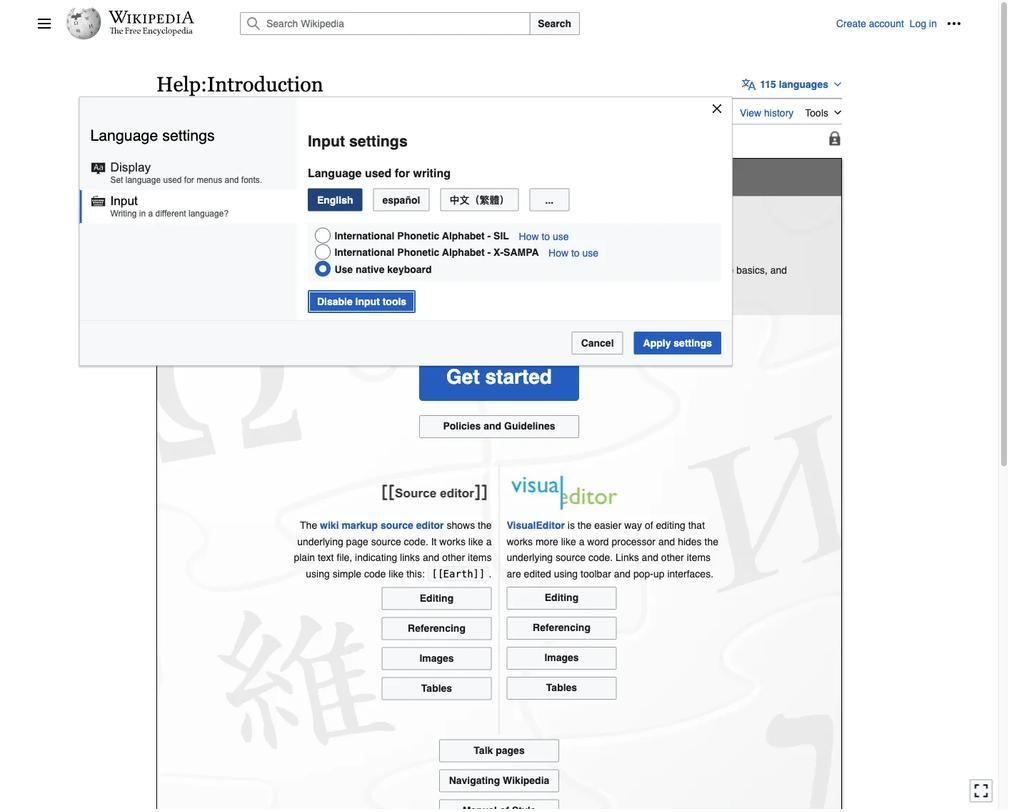 Task type: describe. For each thing, give the bounding box(es) containing it.
this page takes you through a set of tutorials aimed at
[[211, 264, 455, 275]]

language for language settings
[[90, 126, 158, 144]]

2 vertical spatial to
[[572, 247, 580, 258]]

apply settings
[[644, 337, 713, 349]]

view history link
[[740, 98, 794, 123]]

and up pop-
[[642, 552, 659, 563]]

so
[[466, 280, 477, 291]]

1 horizontal spatial editing link
[[507, 587, 617, 609]]

source left editor
[[381, 520, 414, 531]]

language for language used for writing
[[308, 166, 362, 179]]

wiki
[[320, 520, 339, 531]]

help : introduction
[[157, 72, 324, 96]]

tutorials
[[376, 264, 411, 275]]

images for images 'link' related to the tables link for left editing link
[[420, 652, 454, 663]]

at
[[444, 264, 452, 275]]

wikipedia image
[[109, 11, 194, 24]]

wikipedian
[[607, 280, 656, 291]]

in left no
[[659, 280, 667, 291]]

1 alphabet from the top
[[442, 230, 485, 242]]

account
[[870, 18, 905, 29]]

0 vertical spatial how
[[519, 230, 539, 242]]

in inside input writing in a different language?
[[139, 209, 146, 218]]

disable input tools
[[317, 296, 407, 307]]

0 vertical spatial takes
[[258, 264, 282, 275]]

images link for the tables link for left editing link
[[382, 647, 492, 670]]

input settings
[[308, 132, 408, 150]]

code
[[365, 568, 386, 579]]

toolbar
[[581, 568, 612, 579]]

introduction to wikipedia
[[350, 163, 650, 192]]

wiki markup source editor link
[[320, 520, 444, 531]]

0 horizontal spatial introduction
[[207, 72, 324, 96]]

source inside is the easier way of editing that works more like a word processor and hides the underlying source code. links and other items are edited using toolbar and pop-up interfaces.
[[556, 552, 586, 563]]

writing
[[110, 209, 137, 218]]

referencing for the rightmost editing link
[[533, 622, 591, 633]]

1 vertical spatial use
[[583, 247, 599, 258]]

editing for the rightmost editing link
[[545, 592, 579, 603]]

log
[[910, 18, 927, 29]]

markup
[[342, 520, 378, 531]]

minutes,
[[426, 280, 463, 291]]

like right people
[[559, 225, 579, 239]]

apply
[[644, 337, 671, 349]]

input writing in a different language?
[[110, 194, 229, 218]]

code. inside is the easier way of editing that works more like a word processor and hides the underlying source code. links and other items are edited using toolbar and pop-up interfaces.
[[589, 552, 613, 563]]

sil
[[494, 230, 509, 242]]

is inside is the easier way of editing that works more like a word processor and hides the underlying source code. links and other items are edited using toolbar and pop-up interfaces.
[[568, 520, 575, 531]]

0 horizontal spatial editing link
[[382, 587, 492, 610]]

takes inside interested in contributing. it covers all the basics, and each tutorial takes only a few minutes, so you can become a proficient
[[351, 280, 375, 291]]

wikipedia is made by people like you .
[[392, 225, 607, 239]]

2 vertical spatial wikipedia
[[503, 774, 550, 786]]

tables for the tables link for left editing link
[[422, 682, 453, 693]]

a left 'few'
[[399, 280, 404, 291]]

disable input tools button
[[308, 290, 416, 313]]

and inside display set language used for menus and fonts.
[[225, 175, 239, 185]]

0 vertical spatial wikipedia
[[533, 163, 650, 192]]

way
[[625, 520, 643, 531]]

a left set
[[341, 264, 346, 275]]

disable
[[317, 296, 353, 307]]

0 horizontal spatial is
[[451, 225, 461, 239]]

create account link
[[837, 18, 905, 29]]

writing
[[413, 166, 451, 179]]

native
[[356, 264, 385, 275]]

made
[[465, 225, 496, 239]]

like left the this:
[[389, 568, 404, 579]]

the left free
[[232, 133, 245, 144]]

display set language used for menus and fonts.
[[110, 160, 262, 185]]

a down interested
[[556, 280, 561, 291]]

simple
[[333, 568, 362, 579]]

español button
[[373, 188, 430, 211]]

1 international from the top
[[335, 230, 395, 242]]

view source
[[675, 107, 729, 118]]

in inside interested in contributing. it covers all the basics, and each tutorial takes only a few minutes, so you can become a proficient
[[599, 264, 607, 275]]

word
[[588, 536, 609, 547]]

each
[[294, 280, 315, 291]]

works for underlying
[[507, 536, 533, 547]]

personal tools navigation
[[837, 12, 966, 35]]

settings for input settings
[[349, 132, 408, 150]]

items inside is the easier way of editing that works more like a word processor and hides the underlying source code. links and other items are edited using toolbar and pop-up interfaces.
[[687, 552, 711, 563]]

page semi-protected image
[[828, 131, 843, 145]]

free
[[248, 133, 266, 144]]

people
[[517, 225, 556, 239]]

1 vertical spatial wikipedia
[[392, 225, 448, 239]]

2 - from the top
[[488, 247, 491, 258]]

the inside interested in contributing. it covers all the basics, and each tutorial takes only a few minutes, so you can become a proficient
[[720, 264, 734, 275]]

1 horizontal spatial to
[[542, 230, 550, 242]]

x-
[[494, 247, 504, 258]]

page inside shows the underlying page source code. it works like a plain text file, indicating links and other items using simple code like this:
[[346, 536, 369, 547]]

sampa
[[504, 247, 539, 258]]

Search search field
[[223, 12, 837, 35]]

0 vertical spatial .
[[604, 225, 607, 239]]

visualeditor
[[507, 520, 565, 531]]

log in and more options image
[[948, 16, 962, 31]]

settings for apply settings
[[674, 337, 713, 349]]

language used for writing
[[308, 166, 451, 179]]

using inside is the easier way of editing that works more like a word processor and hides the underlying source code. links and other items are edited using toolbar and pop-up interfaces.
[[554, 568, 578, 579]]

display
[[110, 160, 151, 174]]

referencing link for images 'link' related to the tables link for left editing link
[[382, 617, 492, 640]]

. inside [[earth]] .
[[489, 568, 492, 579]]

create
[[837, 18, 867, 29]]

115
[[761, 79, 777, 90]]

use
[[335, 264, 353, 275]]

edited
[[524, 568, 552, 579]]

1 phonetic from the top
[[398, 230, 440, 242]]

items inside shows the underlying page source code. it works like a plain text file, indicating links and other items using simple code like this:
[[468, 552, 492, 563]]

history
[[765, 107, 794, 118]]

0 vertical spatial use
[[553, 230, 569, 242]]

time!
[[684, 280, 705, 291]]

help
[[157, 72, 201, 96]]

2 phonetic from the top
[[398, 247, 440, 258]]

1 vertical spatial introduction
[[350, 163, 495, 192]]

from wikipedia, the free encyclopedia
[[157, 133, 327, 144]]

and right policies
[[484, 420, 502, 432]]

the right hides
[[705, 536, 719, 547]]

the up "word"
[[578, 520, 592, 531]]

tables link for left editing link
[[382, 677, 492, 700]]

a inside input writing in a different language?
[[148, 209, 153, 218]]

started
[[486, 365, 552, 388]]

input
[[356, 296, 380, 307]]

language?
[[189, 209, 229, 218]]

this
[[211, 264, 230, 275]]

code. inside shows the underlying page source code. it works like a plain text file, indicating links and other items using simple code like this:
[[404, 536, 429, 547]]

links
[[400, 552, 420, 563]]

pop-
[[634, 568, 654, 579]]

fullscreen image
[[975, 784, 989, 798]]

1 vertical spatial you
[[285, 264, 301, 275]]

tools
[[383, 296, 407, 307]]

2 international from the top
[[335, 247, 395, 258]]

few
[[407, 280, 423, 291]]

using inside shows the underlying page source code. it works like a plain text file, indicating links and other items using simple code like this:
[[306, 568, 330, 579]]

:
[[201, 72, 207, 96]]

talk pages
[[474, 744, 525, 756]]

different
[[155, 209, 186, 218]]

links
[[616, 552, 639, 563]]

get started
[[447, 365, 552, 388]]

navigating wikipedia
[[449, 774, 550, 786]]

log in link
[[910, 18, 938, 29]]

interested
[[552, 264, 596, 275]]

and down the editing
[[659, 536, 676, 547]]



Task type: vqa. For each thing, say whether or not it's contained in the screenshot.
the set at the left top
yes



Task type: locate. For each thing, give the bounding box(es) containing it.
1 using from the left
[[306, 568, 330, 579]]

works down visualeditor link at right bottom
[[507, 536, 533, 547]]

1 vertical spatial phonetic
[[398, 247, 440, 258]]

2 view from the left
[[740, 107, 762, 118]]

cancel
[[581, 337, 614, 349]]

1 horizontal spatial takes
[[351, 280, 375, 291]]

in inside personal tools navigation
[[930, 18, 938, 29]]

become
[[517, 280, 553, 291]]

0 horizontal spatial language
[[90, 126, 158, 144]]

view history
[[740, 107, 794, 118]]

2 items from the left
[[687, 552, 711, 563]]

0 horizontal spatial images
[[420, 652, 454, 663]]

a left "word"
[[579, 536, 585, 547]]

1 horizontal spatial you
[[480, 280, 496, 291]]

editing down edited on the bottom right
[[545, 592, 579, 603]]

for inside display set language used for menus and fonts.
[[184, 175, 194, 185]]

settings for language settings
[[162, 126, 215, 144]]

are
[[507, 568, 522, 579]]

hides
[[678, 536, 702, 547]]

0 vertical spatial of
[[365, 264, 373, 275]]

used
[[365, 166, 392, 179], [163, 175, 182, 185]]

used up the español button
[[365, 166, 392, 179]]

is left made
[[451, 225, 461, 239]]

0 vertical spatial alphabet
[[442, 230, 485, 242]]

0 vertical spatial input
[[308, 132, 345, 150]]

input
[[308, 132, 345, 150], [110, 194, 138, 207]]

tables link for the rightmost editing link
[[507, 677, 617, 700]]

a inside shows the underlying page source code. it works like a plain text file, indicating links and other items using simple code like this:
[[486, 536, 492, 547]]

1 vertical spatial underlying
[[507, 552, 553, 563]]

[[earth]] .
[[431, 568, 492, 580]]

1 horizontal spatial underlying
[[507, 552, 553, 563]]

input up writing
[[110, 194, 138, 207]]

referencing down the this:
[[408, 622, 466, 633]]

input for input writing in a different language?
[[110, 194, 138, 207]]

- left x-
[[488, 247, 491, 258]]

no
[[670, 280, 681, 291]]

it up no
[[667, 264, 673, 275]]

1 horizontal spatial works
[[507, 536, 533, 547]]

1 vertical spatial international
[[335, 247, 395, 258]]

0 horizontal spatial using
[[306, 568, 330, 579]]

1 horizontal spatial for
[[395, 166, 410, 179]]

that
[[689, 520, 705, 531]]

editing link
[[507, 587, 617, 609], [382, 587, 492, 610]]

input for input settings
[[308, 132, 345, 150]]

0 horizontal spatial other
[[443, 552, 465, 563]]

0 horizontal spatial referencing link
[[382, 617, 492, 640]]

shows
[[447, 520, 475, 531]]

1 vertical spatial page
[[346, 536, 369, 547]]

referencing link down the this:
[[382, 617, 492, 640]]

international phonetic alphabet - sil how to use international phonetic alphabet - x-sampa how to use use native keyboard
[[335, 230, 599, 275]]

editing link down the this:
[[382, 587, 492, 610]]

like down "shows"
[[469, 536, 484, 547]]

referencing link for images 'link' corresponding to the tables link associated with the rightmost editing link
[[507, 617, 617, 640]]

menu image
[[37, 16, 51, 31]]

other up '[[earth]]'
[[443, 552, 465, 563]]

and inside shows the underlying page source code. it works like a plain text file, indicating links and other items using simple code like this:
[[423, 552, 440, 563]]

the right all
[[720, 264, 734, 275]]

the inside shows the underlying page source code. it works like a plain text file, indicating links and other items using simple code like this:
[[478, 520, 492, 531]]

0 horizontal spatial underlying
[[297, 536, 344, 547]]

115 languages
[[761, 79, 829, 90]]

0 horizontal spatial view
[[675, 107, 696, 118]]

0 horizontal spatial you
[[285, 264, 301, 275]]

editing
[[545, 592, 579, 603], [420, 592, 454, 603]]

view
[[675, 107, 696, 118], [740, 107, 762, 118]]

contributing.
[[610, 264, 664, 275]]

1 horizontal spatial editing
[[545, 592, 579, 603]]

get started link
[[420, 352, 580, 401]]

tutorial
[[318, 280, 348, 291]]

. left are
[[489, 568, 492, 579]]

of right way
[[645, 520, 654, 531]]

images for images 'link' corresponding to the tables link associated with the rightmost editing link
[[545, 652, 579, 663]]

1 - from the top
[[488, 230, 491, 242]]

2 works from the left
[[507, 536, 533, 547]]

shows the underlying page source code. it works like a plain text file, indicating links and other items using simple code like this:
[[294, 520, 492, 579]]

0 horizontal spatial used
[[163, 175, 182, 185]]

how to use link up sampa
[[519, 230, 569, 242]]

a
[[148, 209, 153, 218], [341, 264, 346, 275], [399, 280, 404, 291], [556, 280, 561, 291], [486, 536, 492, 547], [579, 536, 585, 547]]

of
[[365, 264, 373, 275], [645, 520, 654, 531]]

works inside shows the underlying page source code. it works like a plain text file, indicating links and other items using simple code like this:
[[440, 536, 466, 547]]

- left 'sil'
[[488, 230, 491, 242]]

in right the log
[[930, 18, 938, 29]]

1 horizontal spatial images
[[545, 652, 579, 663]]

0 vertical spatial is
[[451, 225, 461, 239]]

... button
[[530, 188, 570, 211]]

search button
[[530, 12, 580, 35]]

2 using from the left
[[554, 568, 578, 579]]

processor
[[612, 536, 656, 547]]

code.
[[404, 536, 429, 547], [589, 552, 613, 563]]

from
[[157, 133, 180, 144]]

settings inside button
[[674, 337, 713, 349]]

introduction to wikipedia main content
[[151, 64, 851, 809]]

to inside main content
[[502, 163, 526, 192]]

0 vertical spatial you
[[582, 225, 604, 239]]

. up proficient
[[604, 225, 607, 239]]

underlying inside shows the underlying page source code. it works like a plain text file, indicating links and other items using simple code like this:
[[297, 536, 344, 547]]

guidelines
[[505, 420, 556, 432]]

international
[[335, 230, 395, 242], [335, 247, 395, 258]]

1 vertical spatial code.
[[589, 552, 613, 563]]

0 horizontal spatial use
[[553, 230, 569, 242]]

0 horizontal spatial referencing
[[408, 622, 466, 633]]

a left the different
[[148, 209, 153, 218]]

1 horizontal spatial .
[[604, 225, 607, 239]]

language up english at the left of page
[[308, 166, 362, 179]]

referencing
[[533, 622, 591, 633], [408, 622, 466, 633]]

to up 中文（繁體）
[[502, 163, 526, 192]]

code. down "word"
[[589, 552, 613, 563]]

encyclopedia
[[268, 133, 327, 144]]

wikipedia down the español button
[[392, 225, 448, 239]]

0 horizontal spatial items
[[468, 552, 492, 563]]

wikipedia down pages
[[503, 774, 550, 786]]

languages
[[780, 79, 829, 90]]

0 horizontal spatial tables link
[[382, 677, 492, 700]]

introduction up free
[[207, 72, 324, 96]]

referencing link
[[507, 617, 617, 640], [382, 617, 492, 640]]

is down wikipedia:visualeditor/user guide image
[[568, 520, 575, 531]]

policies and guidelines link
[[420, 415, 580, 438]]

you up interested
[[582, 225, 604, 239]]

tools
[[806, 107, 829, 118]]

interested in contributing. it covers all the basics, and each tutorial takes only a few minutes, so you can become a proficient
[[294, 264, 788, 291]]

editing down the this:
[[420, 592, 454, 603]]

you up each
[[285, 264, 301, 275]]

in right writing
[[139, 209, 146, 218]]

underlying up edited on the bottom right
[[507, 552, 553, 563]]

by
[[500, 225, 514, 239]]

a inside is the easier way of editing that works more like a word processor and hides the underlying source code. links and other items are edited using toolbar and pop-up interfaces.
[[579, 536, 585, 547]]

of inside is the easier way of editing that works more like a word processor and hides the underlying source code. links and other items are edited using toolbar and pop-up interfaces.
[[645, 520, 654, 531]]

like right more
[[562, 536, 577, 547]]

all
[[708, 264, 718, 275]]

for left menus
[[184, 175, 194, 185]]

how up sampa
[[519, 230, 539, 242]]

1 horizontal spatial use
[[583, 247, 599, 258]]

0 horizontal spatial for
[[184, 175, 194, 185]]

1 other from the left
[[443, 552, 465, 563]]

create account log in
[[837, 18, 938, 29]]

navigating
[[449, 774, 500, 786]]

editing link down edited on the bottom right
[[507, 587, 617, 609]]

input inside input writing in a different language?
[[110, 194, 138, 207]]

view for view history
[[740, 107, 762, 118]]

and inside interested in contributing. it covers all the basics, and each tutorial takes only a few minutes, so you can become a proficient
[[771, 264, 788, 275]]

navigating wikipedia link
[[440, 769, 560, 792]]

of right set
[[365, 264, 373, 275]]

editor
[[416, 520, 444, 531]]

1 view from the left
[[675, 107, 696, 118]]

works for other
[[440, 536, 466, 547]]

input up english button
[[308, 132, 345, 150]]

source left view history
[[699, 107, 729, 118]]

1 vertical spatial .
[[489, 568, 492, 579]]

aimed
[[414, 264, 441, 275]]

中文（繁體）
[[450, 193, 510, 207]]

and right basics,
[[771, 264, 788, 275]]

other inside is the easier way of editing that works more like a word processor and hides the underlying source code. links and other items are edited using toolbar and pop-up interfaces.
[[662, 552, 685, 563]]

cancel button
[[572, 332, 624, 355]]

how up interested
[[549, 247, 569, 258]]

page right this
[[233, 264, 255, 275]]

images link for the tables link associated with the rightmost editing link
[[507, 647, 617, 670]]

using down text
[[306, 568, 330, 579]]

1 horizontal spatial items
[[687, 552, 711, 563]]

1 horizontal spatial input
[[308, 132, 345, 150]]

to down the "..."
[[542, 230, 550, 242]]

0 vertical spatial international
[[335, 230, 395, 242]]

2 vertical spatial you
[[480, 280, 496, 291]]

and
[[225, 175, 239, 185], [771, 264, 788, 275], [484, 420, 502, 432], [659, 536, 676, 547], [423, 552, 440, 563], [642, 552, 659, 563], [614, 568, 631, 579]]

takes right this
[[258, 264, 282, 275]]

code. up links
[[404, 536, 429, 547]]

1 horizontal spatial tables
[[547, 682, 578, 693]]

text
[[318, 552, 334, 563]]

1 vertical spatial how to use link
[[549, 247, 599, 258]]

wikipedia up the "..."
[[533, 163, 650, 192]]

1 vertical spatial it
[[431, 536, 437, 547]]

tables for the tables link associated with the rightmost editing link
[[547, 682, 578, 693]]

0 vertical spatial language
[[90, 126, 158, 144]]

editing
[[656, 520, 686, 531]]

and right links
[[423, 552, 440, 563]]

wikipedian in no time!
[[607, 280, 705, 291]]

editing for left editing link
[[420, 592, 454, 603]]

view source link
[[675, 98, 729, 123]]

0 vertical spatial to
[[502, 163, 526, 192]]

1 horizontal spatial referencing link
[[507, 617, 617, 640]]

1 horizontal spatial referencing
[[533, 622, 591, 633]]

español
[[383, 194, 421, 205]]

1 horizontal spatial using
[[554, 568, 578, 579]]

2 horizontal spatial to
[[572, 247, 580, 258]]

1 horizontal spatial used
[[365, 166, 392, 179]]

it inside interested in contributing. it covers all the basics, and each tutorial takes only a few minutes, so you can become a proficient
[[667, 264, 673, 275]]

.
[[604, 225, 607, 239], [489, 568, 492, 579]]

1 horizontal spatial code.
[[589, 552, 613, 563]]

1 vertical spatial is
[[568, 520, 575, 531]]

settings up display set language used for menus and fonts.
[[162, 126, 215, 144]]

2 alphabet from the top
[[442, 247, 485, 258]]

1 horizontal spatial tables link
[[507, 677, 617, 700]]

1 horizontal spatial it
[[667, 264, 673, 275]]

the free encyclopedia image
[[110, 27, 193, 36]]

language up display
[[90, 126, 158, 144]]

how to use link for international phonetic alphabet - sil
[[519, 230, 569, 242]]

Search Wikipedia search field
[[240, 12, 531, 35]]

1 vertical spatial of
[[645, 520, 654, 531]]

0 horizontal spatial input
[[110, 194, 138, 207]]

source down more
[[556, 552, 586, 563]]

中文（繁體） button
[[441, 188, 519, 211]]

and down links
[[614, 568, 631, 579]]

policies
[[443, 420, 481, 432]]

how to use link for international phonetic alphabet - x-sampa
[[549, 247, 599, 258]]

wikipedia:visualeditor/user guide image
[[507, 473, 621, 513]]

works down "shows"
[[440, 536, 466, 547]]

1 vertical spatial -
[[488, 247, 491, 258]]

in up proficient
[[599, 264, 607, 275]]

images link
[[507, 647, 617, 670], [382, 647, 492, 670]]

2 other from the left
[[662, 552, 685, 563]]

1 horizontal spatial of
[[645, 520, 654, 531]]

0 horizontal spatial settings
[[162, 126, 215, 144]]

1 horizontal spatial is
[[568, 520, 575, 531]]

works
[[440, 536, 466, 547], [507, 536, 533, 547]]

basics,
[[737, 264, 768, 275]]

[[earth]]
[[431, 568, 486, 580]]

source down wiki markup source editor link
[[371, 536, 401, 547]]

wikipedian link
[[607, 280, 656, 291]]

1 works from the left
[[440, 536, 466, 547]]

0 vertical spatial code.
[[404, 536, 429, 547]]

1 vertical spatial how
[[549, 247, 569, 258]]

0 horizontal spatial of
[[365, 264, 373, 275]]

0 horizontal spatial editing
[[420, 592, 454, 603]]

set
[[349, 264, 362, 275]]

0 horizontal spatial tables
[[422, 682, 453, 693]]

settings right "apply" on the top of the page
[[674, 337, 713, 349]]

settings up "language used for writing"
[[349, 132, 408, 150]]

easier
[[595, 520, 622, 531]]

fonts.
[[241, 175, 262, 185]]

0 horizontal spatial to
[[502, 163, 526, 192]]

for up the español button
[[395, 166, 410, 179]]

1 vertical spatial language
[[308, 166, 362, 179]]

english button
[[308, 188, 363, 211]]

1 vertical spatial alphabet
[[442, 247, 485, 258]]

introduction up español
[[350, 163, 495, 192]]

used inside display set language used for menus and fonts.
[[163, 175, 182, 185]]

2 horizontal spatial you
[[582, 225, 604, 239]]

source
[[699, 107, 729, 118], [381, 520, 414, 531], [371, 536, 401, 547], [556, 552, 586, 563]]

proficient
[[564, 280, 605, 291]]

0 horizontal spatial takes
[[258, 264, 282, 275]]

it down editor
[[431, 536, 437, 547]]

it inside shows the underlying page source code. it works like a plain text file, indicating links and other items using simple code like this:
[[431, 536, 437, 547]]

0 vertical spatial underlying
[[297, 536, 344, 547]]

the right "shows"
[[478, 520, 492, 531]]

alphabet
[[442, 230, 485, 242], [442, 247, 485, 258]]

source inside shows the underlying page source code. it works like a plain text file, indicating links and other items using simple code like this:
[[371, 536, 401, 547]]

visualeditor link
[[507, 520, 565, 531]]

0 horizontal spatial .
[[489, 568, 492, 579]]

0 horizontal spatial page
[[233, 264, 255, 275]]

0 horizontal spatial it
[[431, 536, 437, 547]]

underlying up text
[[297, 536, 344, 547]]

language progressive image
[[742, 77, 756, 91]]

underlying inside is the easier way of editing that works more like a word processor and hides the underlying source code. links and other items are edited using toolbar and pop-up interfaces.
[[507, 552, 553, 563]]

0 horizontal spatial images link
[[382, 647, 492, 670]]

other inside shows the underlying page source code. it works like a plain text file, indicating links and other items using simple code like this:
[[443, 552, 465, 563]]

items up the interfaces.
[[687, 552, 711, 563]]

how to use link up interested
[[549, 247, 599, 258]]

takes up disable input tools
[[351, 280, 375, 291]]

can
[[498, 280, 515, 291]]

the wiki markup source editor
[[300, 520, 444, 531]]

and left 'fonts.'
[[225, 175, 239, 185]]

it
[[667, 264, 673, 275], [431, 536, 437, 547]]

underlying
[[297, 536, 344, 547], [507, 552, 553, 563]]

1 items from the left
[[468, 552, 492, 563]]

like inside is the easier way of editing that works more like a word processor and hides the underlying source code. links and other items are edited using toolbar and pop-up interfaces.
[[562, 536, 577, 547]]

search
[[538, 18, 572, 29]]

a up [[earth]] .
[[486, 536, 492, 547]]

using right edited on the bottom right
[[554, 568, 578, 579]]

help:wikitext image
[[378, 473, 492, 513]]

works inside is the easier way of editing that works more like a word processor and hides the underlying source code. links and other items are edited using toolbar and pop-up interfaces.
[[507, 536, 533, 547]]

view for view source
[[675, 107, 696, 118]]

1 vertical spatial to
[[542, 230, 550, 242]]

talk
[[474, 744, 493, 756]]

how to use link
[[519, 230, 569, 242], [549, 247, 599, 258]]

referencing for left editing link
[[408, 622, 466, 633]]

1 horizontal spatial view
[[740, 107, 762, 118]]

set
[[110, 175, 123, 185]]

1 horizontal spatial settings
[[349, 132, 408, 150]]

to
[[502, 163, 526, 192], [542, 230, 550, 242], [572, 247, 580, 258]]

2 horizontal spatial settings
[[674, 337, 713, 349]]

1 horizontal spatial language
[[308, 166, 362, 179]]

1 horizontal spatial how
[[549, 247, 569, 258]]

referencing link down edited on the bottom right
[[507, 617, 617, 640]]

0 vertical spatial how to use link
[[519, 230, 569, 242]]

pages
[[496, 744, 525, 756]]

referencing down edited on the bottom right
[[533, 622, 591, 633]]

1 horizontal spatial introduction
[[350, 163, 495, 192]]

0 horizontal spatial code.
[[404, 536, 429, 547]]

interfaces.
[[668, 568, 714, 579]]

you inside interested in contributing. it covers all the basics, and each tutorial takes only a few minutes, so you can become a proficient
[[480, 280, 496, 291]]

to up interested
[[572, 247, 580, 258]]

items up [[earth]] .
[[468, 552, 492, 563]]

the
[[300, 520, 317, 531]]

english
[[317, 194, 353, 205]]

other up the up
[[662, 552, 685, 563]]

0 vertical spatial page
[[233, 264, 255, 275]]

1 horizontal spatial other
[[662, 552, 685, 563]]

used up input writing in a different language? in the top left of the page
[[163, 175, 182, 185]]

page down markup
[[346, 536, 369, 547]]

you right so
[[480, 280, 496, 291]]

1 horizontal spatial images link
[[507, 647, 617, 670]]



